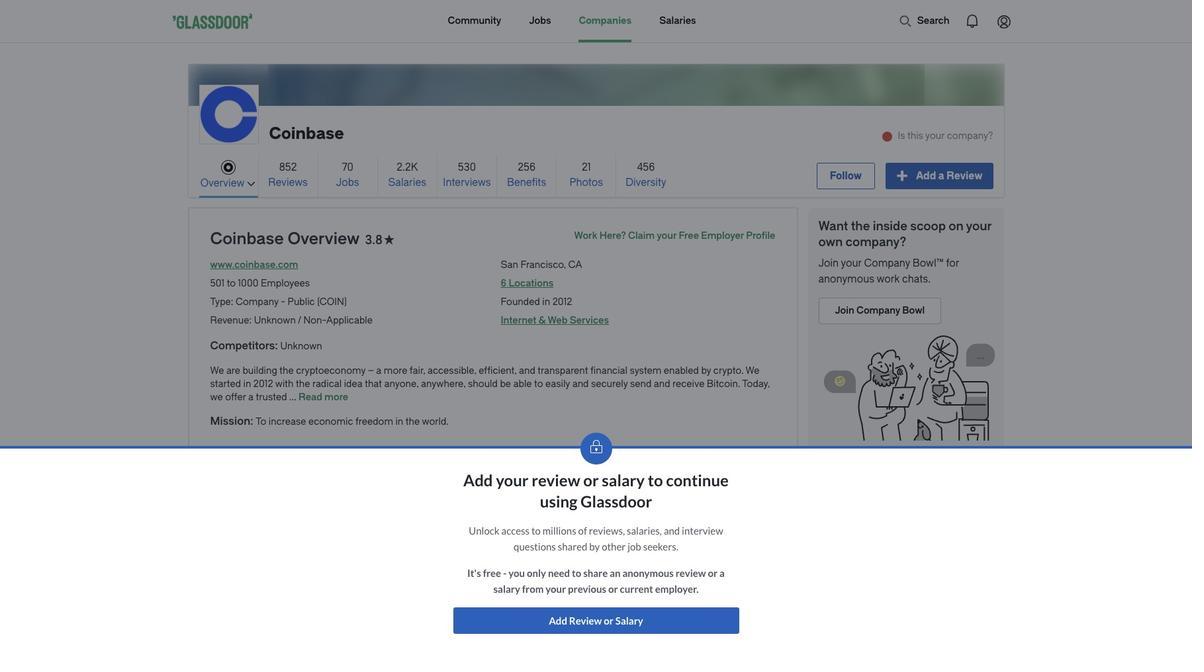 Task type: locate. For each thing, give the bounding box(es) containing it.
add for add a review
[[916, 170, 936, 182]]

0 vertical spatial jobs
[[529, 15, 551, 26]]

unknown down the type: company - public (coin)
[[254, 315, 296, 326]]

your down need
[[546, 583, 566, 595]]

join your company bowl™ for anonymous work chats.
[[819, 258, 959, 285]]

applicable
[[326, 315, 373, 326]]

1 vertical spatial unknown
[[280, 341, 322, 352]]

continue
[[666, 471, 729, 490]]

1 horizontal spatial we
[[746, 365, 760, 377]]

a down the interview
[[720, 567, 725, 579]]

in inside mission: to increase economic freedom in the world.
[[396, 416, 403, 428]]

1 horizontal spatial salaries
[[660, 15, 696, 26]]

work
[[574, 230, 597, 242]]

company?
[[947, 130, 993, 142], [846, 235, 907, 250]]

anonymous up current
[[623, 567, 674, 579]]

founded
[[501, 297, 540, 308]]

0 horizontal spatial company
[[236, 297, 279, 308]]

0 vertical spatial review
[[532, 471, 580, 490]]

company down 501 to 1000 employees
[[236, 297, 279, 308]]

a down is this your company?
[[939, 170, 945, 182]]

review
[[532, 471, 580, 490], [676, 567, 706, 579]]

the up the "read"
[[296, 379, 310, 390]]

0 horizontal spatial in
[[243, 379, 251, 390]]

1 vertical spatial anonymous
[[623, 567, 674, 579]]

your left the free
[[657, 230, 677, 242]]

we up started
[[210, 365, 224, 377]]

an
[[610, 567, 621, 579]]

1 vertical spatial 2012
[[253, 379, 273, 390]]

0 vertical spatial 2012
[[553, 297, 572, 308]]

and
[[519, 365, 536, 377], [572, 379, 589, 390], [654, 379, 670, 390], [664, 525, 680, 537]]

1 horizontal spatial review
[[676, 567, 706, 579]]

work here? claim your free employer profile
[[574, 230, 776, 242]]

and down 'system'
[[654, 379, 670, 390]]

1 horizontal spatial more
[[384, 365, 407, 377]]

overview left 3.8
[[288, 230, 360, 248]]

0 horizontal spatial salaries
[[388, 176, 426, 188]]

reviews,
[[589, 525, 625, 537]]

1 vertical spatial by
[[589, 541, 600, 553]]

your right join
[[841, 258, 862, 269]]

0 horizontal spatial review
[[532, 471, 580, 490]]

mission: to increase economic freedom in the world.
[[210, 415, 449, 428]]

a inside it's free - you only need to share an anonymous review or a salary from your previous or current employer.
[[720, 567, 725, 579]]

0 horizontal spatial add
[[464, 471, 493, 490]]

radical
[[312, 379, 342, 390]]

company? down inside
[[846, 235, 907, 250]]

trusted
[[256, 392, 287, 403]]

salary inside add your review or salary to continue using glassdoor
[[602, 471, 645, 490]]

send
[[630, 379, 652, 390]]

in up &
[[542, 297, 550, 308]]

1 horizontal spatial anonymous
[[819, 273, 875, 285]]

1 vertical spatial add
[[464, 471, 493, 490]]

0 vertical spatial coinbase
[[269, 124, 344, 143]]

0 vertical spatial overview
[[200, 177, 245, 189]]

review down is this your company?
[[947, 170, 983, 182]]

we up today,
[[746, 365, 760, 377]]

1 horizontal spatial add
[[549, 615, 567, 627]]

review up employer.
[[676, 567, 706, 579]]

san francisco, ca
[[501, 260, 582, 271]]

other
[[602, 541, 626, 553]]

free
[[679, 230, 699, 242]]

company? inside want the inside scoop on your own company?
[[846, 235, 907, 250]]

more
[[384, 365, 407, 377], [325, 392, 348, 403]]

add down need
[[549, 615, 567, 627]]

logo image
[[200, 85, 258, 144]]

or left salary
[[604, 615, 614, 627]]

unlock access to millions of reviews, salaries, and interview questions shared by other job seekers.
[[469, 525, 723, 553]]

competitors
[[210, 340, 275, 352]]

your up "access"
[[496, 471, 529, 490]]

your inside join your company bowl™ for anonymous work chats.
[[841, 258, 862, 269]]

the inside want the inside scoop on your own company?
[[851, 219, 870, 234]]

overview left "reviews"
[[200, 177, 245, 189]]

review down previous
[[569, 615, 602, 627]]

1 vertical spatial company
[[236, 297, 279, 308]]

0 vertical spatial review
[[947, 170, 983, 182]]

add inside button
[[549, 615, 567, 627]]

this
[[908, 130, 924, 142]]

coinbase for coinbase
[[269, 124, 344, 143]]

1 vertical spatial overview
[[288, 230, 360, 248]]

501 to 1000 employees
[[210, 278, 310, 289]]

in right freedom
[[396, 416, 403, 428]]

from
[[522, 583, 544, 595]]

jobs
[[529, 15, 551, 26], [336, 176, 359, 188]]

follow
[[830, 170, 862, 182]]

- left public
[[281, 297, 285, 308]]

0 horizontal spatial anonymous
[[623, 567, 674, 579]]

0 vertical spatial anonymous
[[819, 273, 875, 285]]

0 horizontal spatial -
[[281, 297, 285, 308]]

for
[[946, 258, 959, 269]]

jobs left companies
[[529, 15, 551, 26]]

1 vertical spatial company?
[[846, 235, 907, 250]]

0 vertical spatial more
[[384, 365, 407, 377]]

salary up glassdoor
[[602, 471, 645, 490]]

in inside we are building the cryptoeconomy – a more fair, accessible, efficient, and transparent financial system enabled by crypto.  we started in 2012 with the radical idea that anyone, anywhere, should be able to easily and securely send and receive bitcoin. today, we offer a trusted
[[243, 379, 251, 390]]

freedom
[[356, 416, 393, 428]]

unknown right : on the left
[[280, 341, 322, 352]]

or up glassdoor
[[583, 471, 599, 490]]

employees
[[261, 278, 310, 289]]

add a review
[[916, 170, 983, 182]]

–
[[368, 365, 374, 377]]

the right want at the right of page
[[851, 219, 870, 234]]

0 vertical spatial company
[[864, 258, 910, 269]]

2 vertical spatial add
[[549, 615, 567, 627]]

in up offer
[[243, 379, 251, 390]]

only
[[527, 567, 546, 579]]

2012 up web
[[553, 297, 572, 308]]

your inside add your review or salary to continue using glassdoor
[[496, 471, 529, 490]]

by left other
[[589, 541, 600, 553]]

the left world.
[[406, 416, 420, 428]]

able
[[513, 379, 532, 390]]

unknown
[[254, 315, 296, 326], [280, 341, 322, 352]]

salary inside it's free - you only need to share an anonymous review or a salary from your previous or current employer.
[[494, 583, 520, 595]]

increase
[[269, 416, 306, 428]]

unknown inside competitors : unknown
[[280, 341, 322, 352]]

0 vertical spatial -
[[281, 297, 285, 308]]

the
[[851, 219, 870, 234], [280, 365, 294, 377], [296, 379, 310, 390], [406, 416, 420, 428]]

0 vertical spatial add
[[916, 170, 936, 182]]

1 horizontal spatial overview
[[288, 230, 360, 248]]

add inside add your review or salary to continue using glassdoor
[[464, 471, 493, 490]]

add up unlock
[[464, 471, 493, 490]]

overview
[[200, 177, 245, 189], [288, 230, 360, 248]]

0 horizontal spatial 2012
[[253, 379, 273, 390]]

company? up add a review
[[947, 130, 993, 142]]

benefits
[[507, 176, 546, 188]]

/
[[298, 315, 301, 326]]

review
[[947, 170, 983, 182], [569, 615, 602, 627]]

0 horizontal spatial company?
[[846, 235, 907, 250]]

previous
[[568, 583, 607, 595]]

0 horizontal spatial we
[[210, 365, 224, 377]]

2 vertical spatial in
[[396, 416, 403, 428]]

0 horizontal spatial jobs
[[336, 176, 359, 188]]

2.2k
[[397, 161, 418, 173]]

review up using
[[532, 471, 580, 490]]

456 diversity
[[626, 161, 666, 188]]

access
[[502, 525, 530, 537]]

★
[[384, 234, 395, 246]]

1 horizontal spatial -
[[503, 567, 507, 579]]

0 horizontal spatial review
[[569, 615, 602, 627]]

your right this in the right top of the page
[[926, 130, 945, 142]]

review inside add your review or salary to continue using glassdoor
[[532, 471, 580, 490]]

to left continue
[[648, 471, 663, 490]]

1 vertical spatial -
[[503, 567, 507, 579]]

in
[[542, 297, 550, 308], [243, 379, 251, 390], [396, 416, 403, 428]]

coinbase up www.coinbase.com link
[[210, 230, 284, 248]]

company
[[864, 258, 910, 269], [236, 297, 279, 308]]

1 horizontal spatial company?
[[947, 130, 993, 142]]

0 vertical spatial by
[[701, 365, 711, 377]]

- inside it's free - you only need to share an anonymous review or a salary from your previous or current employer.
[[503, 567, 507, 579]]

anyone,
[[384, 379, 419, 390]]

anonymous down join
[[819, 273, 875, 285]]

a
[[939, 170, 945, 182], [376, 365, 382, 377], [248, 392, 254, 403], [720, 567, 725, 579]]

and up seekers.
[[664, 525, 680, 537]]

your right on
[[966, 219, 992, 234]]

anonymous
[[819, 273, 875, 285], [623, 567, 674, 579]]

to right able
[[534, 379, 543, 390]]

questions
[[514, 541, 556, 553]]

the inside mission: to increase economic freedom in the world.
[[406, 416, 420, 428]]

1 horizontal spatial salary
[[602, 471, 645, 490]]

the up with
[[280, 365, 294, 377]]

:
[[275, 340, 278, 352]]

anonymous inside it's free - you only need to share an anonymous review or a salary from your previous or current employer.
[[623, 567, 674, 579]]

501
[[210, 278, 225, 289]]

we
[[210, 365, 224, 377], [746, 365, 760, 377]]

1 horizontal spatial by
[[701, 365, 711, 377]]

0 vertical spatial salary
[[602, 471, 645, 490]]

256 benefits
[[507, 161, 546, 188]]

1 vertical spatial salary
[[494, 583, 520, 595]]

70
[[342, 161, 354, 173]]

work
[[877, 273, 900, 285]]

1 horizontal spatial company
[[864, 258, 910, 269]]

add down this in the right top of the page
[[916, 170, 936, 182]]

to up questions
[[532, 525, 541, 537]]

locations
[[509, 278, 554, 289]]

2 horizontal spatial in
[[542, 297, 550, 308]]

2 horizontal spatial add
[[916, 170, 936, 182]]

a right offer
[[248, 392, 254, 403]]

0 horizontal spatial salary
[[494, 583, 520, 595]]

scoop
[[910, 219, 946, 234]]

to right need
[[572, 567, 581, 579]]

1 vertical spatial review
[[676, 567, 706, 579]]

by up bitcoin.
[[701, 365, 711, 377]]

- left you
[[503, 567, 507, 579]]

more up anyone,
[[384, 365, 407, 377]]

jobs down 70 on the left top of the page
[[336, 176, 359, 188]]

add review or salary
[[549, 615, 643, 627]]

70 jobs
[[336, 161, 359, 188]]

(coin)
[[317, 297, 347, 308]]

0 horizontal spatial overview
[[200, 177, 245, 189]]

0 horizontal spatial by
[[589, 541, 600, 553]]

more down radical
[[325, 392, 348, 403]]

want the inside scoop on your own company?
[[819, 219, 992, 250]]

need
[[548, 567, 570, 579]]

here?
[[600, 230, 626, 242]]

coinbase up 852
[[269, 124, 344, 143]]

1 horizontal spatial in
[[396, 416, 403, 428]]

1 vertical spatial review
[[569, 615, 602, 627]]

company up work
[[864, 258, 910, 269]]

economic
[[308, 416, 353, 428]]

1 vertical spatial coinbase
[[210, 230, 284, 248]]

1 vertical spatial in
[[243, 379, 251, 390]]

by inside unlock access to millions of reviews, salaries, and interview questions shared by other job seekers.
[[589, 541, 600, 553]]

type:
[[210, 297, 233, 308]]

it's
[[467, 567, 481, 579]]

2012 down "building"
[[253, 379, 273, 390]]

coinbase for coinbase overview 3.8 ★
[[210, 230, 284, 248]]

are
[[226, 365, 240, 377]]

salary down you
[[494, 583, 520, 595]]

glassdoor
[[581, 492, 652, 511]]

1 vertical spatial more
[[325, 392, 348, 403]]

be
[[500, 379, 511, 390]]

share
[[583, 567, 608, 579]]

unlock
[[469, 525, 500, 537]]



Task type: vqa. For each thing, say whether or not it's contained in the screenshot.
leftmost "Glassdoor
no



Task type: describe. For each thing, give the bounding box(es) containing it.
salaries,
[[627, 525, 662, 537]]

3.8
[[365, 233, 383, 248]]

chats.
[[902, 273, 931, 285]]

join
[[819, 258, 839, 269]]

1 vertical spatial salaries
[[388, 176, 426, 188]]

2 we from the left
[[746, 365, 760, 377]]

employer
[[701, 230, 744, 242]]

salaries link
[[660, 0, 696, 42]]

enabled
[[664, 365, 699, 377]]

0 vertical spatial in
[[542, 297, 550, 308]]

www.coinbase.com
[[210, 260, 298, 271]]

jobs link
[[529, 0, 551, 42]]

add your review or salary to continue using glassdoor
[[464, 471, 729, 511]]

...
[[289, 392, 296, 403]]

add for add review or salary
[[549, 615, 567, 627]]

to right 501
[[227, 278, 236, 289]]

6
[[501, 278, 507, 289]]

system
[[630, 365, 662, 377]]

or down the interview
[[708, 567, 718, 579]]

san
[[501, 260, 518, 271]]

- for you
[[503, 567, 507, 579]]

6 locations
[[501, 278, 554, 289]]

or inside button
[[604, 615, 614, 627]]

should
[[468, 379, 498, 390]]

1 we from the left
[[210, 365, 224, 377]]

to inside add your review or salary to continue using glassdoor
[[648, 471, 663, 490]]

your inside it's free - you only need to share an anonymous review or a salary from your previous or current employer.
[[546, 583, 566, 595]]

by inside we are building the cryptoeconomy – a more fair, accessible, efficient, and transparent financial system enabled by crypto.  we started in 2012 with the radical idea that anyone, anywhere, should be able to easily and securely send and receive bitcoin. today, we offer a trusted
[[701, 365, 711, 377]]

accessible,
[[428, 365, 477, 377]]

shared
[[558, 541, 588, 553]]

company inside join your company bowl™ for anonymous work chats.
[[864, 258, 910, 269]]

0 horizontal spatial more
[[325, 392, 348, 403]]

fair,
[[410, 365, 425, 377]]

2.2k salaries
[[388, 161, 426, 188]]

1000
[[238, 278, 259, 289]]

revenue:
[[210, 315, 252, 326]]

to inside it's free - you only need to share an anonymous review or a salary from your previous or current employer.
[[572, 567, 581, 579]]

claim
[[628, 230, 655, 242]]

or inside add your review or salary to continue using glassdoor
[[583, 471, 599, 490]]

1 horizontal spatial jobs
[[529, 15, 551, 26]]

of
[[578, 525, 587, 537]]

to
[[256, 416, 266, 428]]

ca
[[568, 260, 582, 271]]

review inside it's free - you only need to share an anonymous review or a salary from your previous or current employer.
[[676, 567, 706, 579]]

read
[[299, 392, 322, 403]]

0 vertical spatial salaries
[[660, 15, 696, 26]]

you
[[509, 567, 525, 579]]

add review or salary button
[[453, 608, 739, 634]]

easily
[[546, 379, 570, 390]]

... read more
[[287, 392, 348, 403]]

and up able
[[519, 365, 536, 377]]

diversity
[[626, 176, 666, 188]]

is this your company?
[[898, 130, 993, 142]]

0 vertical spatial company?
[[947, 130, 993, 142]]

cryptoeconomy
[[296, 365, 366, 377]]

francisco,
[[521, 260, 566, 271]]

to inside unlock access to millions of reviews, salaries, and interview questions shared by other job seekers.
[[532, 525, 541, 537]]

free
[[483, 567, 501, 579]]

web
[[548, 315, 568, 326]]

using
[[540, 492, 578, 511]]

competitors : unknown
[[210, 340, 322, 352]]

idea
[[344, 379, 363, 390]]

or down the an on the bottom
[[608, 583, 618, 595]]

&
[[539, 315, 546, 326]]

530
[[458, 161, 476, 173]]

add a review link
[[886, 163, 993, 189]]

6 locations link
[[501, 278, 554, 289]]

852
[[279, 161, 297, 173]]

more inside we are building the cryptoeconomy – a more fair, accessible, efficient, and transparent financial system enabled by crypto.  we started in 2012 with the radical idea that anyone, anywhere, should be able to easily and securely send and receive bitcoin. today, we offer a trusted
[[384, 365, 407, 377]]

community link
[[448, 0, 501, 42]]

interview
[[682, 525, 723, 537]]

to inside we are building the cryptoeconomy – a more fair, accessible, efficient, and transparent financial system enabled by crypto.  we started in 2012 with the radical idea that anyone, anywhere, should be able to easily and securely send and receive bitcoin. today, we offer a trusted
[[534, 379, 543, 390]]

millions
[[543, 525, 576, 537]]

256
[[518, 161, 536, 173]]

financial
[[591, 365, 628, 377]]

internet & web services
[[501, 315, 609, 326]]

companies link
[[579, 0, 632, 42]]

and down transparent
[[572, 379, 589, 390]]

transparent
[[538, 365, 588, 377]]

anonymous inside join your company bowl™ for anonymous work chats.
[[819, 273, 875, 285]]

reviews
[[268, 176, 308, 188]]

21 photos
[[570, 161, 603, 188]]

securely
[[591, 379, 628, 390]]

review inside button
[[569, 615, 602, 627]]

internet
[[501, 315, 537, 326]]

public
[[288, 297, 315, 308]]

1 horizontal spatial 2012
[[553, 297, 572, 308]]

that
[[365, 379, 382, 390]]

today,
[[742, 379, 770, 390]]

your inside want the inside scoop on your own company?
[[966, 219, 992, 234]]

a right –
[[376, 365, 382, 377]]

own
[[819, 235, 843, 250]]

and inside unlock access to millions of reviews, salaries, and interview questions shared by other job seekers.
[[664, 525, 680, 537]]

1 vertical spatial jobs
[[336, 176, 359, 188]]

21
[[582, 161, 591, 173]]

employer.
[[655, 583, 699, 595]]

we are building the cryptoeconomy – a more fair, accessible, efficient, and transparent financial system enabled by crypto.  we started in 2012 with the radical idea that anyone, anywhere, should be able to easily and securely send and receive bitcoin. today, we offer a trusted
[[210, 365, 770, 403]]

receive
[[673, 379, 705, 390]]

follow button
[[817, 163, 875, 189]]

job
[[628, 541, 641, 553]]

photos
[[570, 176, 603, 188]]

456
[[637, 161, 655, 173]]

coinbase overview 3.8 ★
[[210, 230, 395, 248]]

1 horizontal spatial review
[[947, 170, 983, 182]]

0 vertical spatial unknown
[[254, 315, 296, 326]]

world.
[[422, 416, 449, 428]]

founded in 2012
[[501, 297, 572, 308]]

want
[[819, 219, 848, 234]]

add for add your review or salary to continue using glassdoor
[[464, 471, 493, 490]]

non-
[[304, 315, 326, 326]]

2012 inside we are building the cryptoeconomy – a more fair, accessible, efficient, and transparent financial system enabled by crypto.  we started in 2012 with the radical idea that anyone, anywhere, should be able to easily and securely send and receive bitcoin. today, we offer a trusted
[[253, 379, 273, 390]]

- for public
[[281, 297, 285, 308]]



